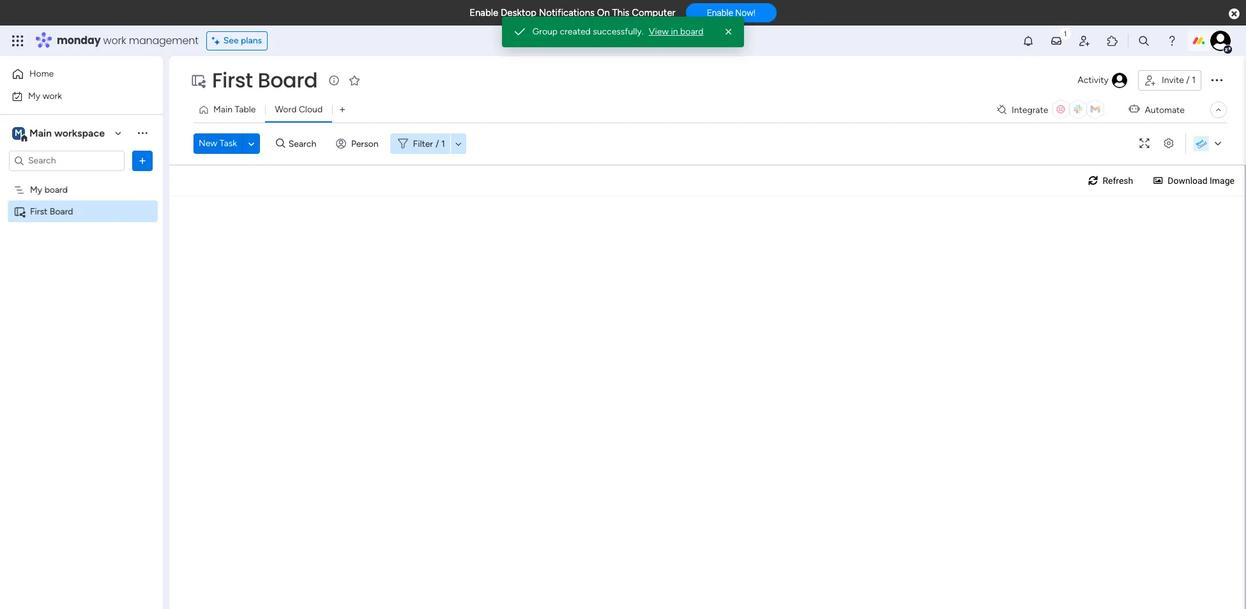 Task type: vqa. For each thing, say whether or not it's contained in the screenshot.
"created"
yes



Task type: describe. For each thing, give the bounding box(es) containing it.
0 vertical spatial first board
[[212, 66, 318, 95]]

0 vertical spatial first
[[212, 66, 253, 95]]

jacob simon image
[[1211, 31, 1231, 51]]

my board
[[30, 184, 68, 195]]

invite members image
[[1079, 35, 1091, 47]]

my work
[[28, 90, 62, 101]]

in
[[671, 26, 678, 37]]

workspace
[[54, 127, 105, 139]]

board inside list box
[[50, 206, 73, 217]]

my work button
[[8, 86, 137, 106]]

list box containing my board
[[0, 176, 163, 395]]

monday
[[57, 33, 101, 48]]

alert containing group created successfully.
[[502, 17, 745, 47]]

1 image
[[1060, 26, 1072, 41]]

inbox image
[[1050, 35, 1063, 47]]

settings image
[[1159, 139, 1180, 149]]

Search field
[[285, 135, 324, 153]]

open full screen image
[[1135, 139, 1155, 149]]

1 horizontal spatial board
[[258, 66, 318, 95]]

First Board field
[[209, 66, 321, 95]]

on
[[597, 7, 610, 19]]

workspace selection element
[[12, 126, 107, 142]]

dapulse integrations image
[[997, 105, 1007, 115]]

1 for filter / 1
[[442, 138, 445, 149]]

enable for enable desktop notifications on this computer
[[470, 7, 499, 19]]

view in board link
[[649, 26, 704, 38]]

enable now! button
[[686, 3, 777, 23]]

word
[[275, 104, 297, 115]]

management
[[129, 33, 199, 48]]

main for main workspace
[[29, 127, 52, 139]]

group created successfully. view in board
[[533, 26, 704, 37]]

1 horizontal spatial options image
[[1210, 72, 1225, 87]]

person
[[351, 138, 379, 149]]

1 vertical spatial first
[[30, 206, 48, 217]]

main workspace
[[29, 127, 105, 139]]

collapse board header image
[[1214, 105, 1224, 115]]

monday work management
[[57, 33, 199, 48]]

/ for invite
[[1187, 75, 1190, 86]]

shareable board image
[[13, 205, 26, 218]]

0 horizontal spatial options image
[[136, 154, 149, 167]]

person button
[[331, 134, 386, 154]]

enable desktop notifications on this computer
[[470, 7, 676, 19]]

invite / 1
[[1162, 75, 1196, 86]]

my for my board
[[30, 184, 42, 195]]

filter / 1
[[413, 138, 445, 149]]

created
[[560, 26, 591, 37]]

search everything image
[[1138, 35, 1151, 47]]

computer
[[632, 7, 676, 19]]

Search in workspace field
[[27, 153, 107, 168]]

1 for invite / 1
[[1192, 75, 1196, 86]]

automate
[[1145, 104, 1185, 115]]

new
[[199, 138, 217, 149]]

invite
[[1162, 75, 1185, 86]]

close image
[[723, 26, 736, 38]]

work for monday
[[103, 33, 126, 48]]

board inside "alert"
[[681, 26, 704, 37]]

view
[[649, 26, 669, 37]]

home
[[29, 68, 54, 79]]

filter
[[413, 138, 433, 149]]

invite / 1 button
[[1139, 70, 1202, 91]]

arrow down image
[[451, 136, 466, 151]]

main table
[[213, 104, 256, 115]]

integrate
[[1012, 104, 1049, 115]]

autopilot image
[[1129, 101, 1140, 117]]



Task type: locate. For each thing, give the bounding box(es) containing it.
main
[[213, 104, 233, 115], [29, 127, 52, 139]]

list box
[[0, 176, 163, 395]]

0 horizontal spatial first board
[[30, 206, 73, 217]]

alert
[[502, 17, 745, 47]]

my inside button
[[28, 90, 40, 101]]

main table button
[[194, 100, 265, 120]]

1 vertical spatial /
[[436, 138, 439, 149]]

1 horizontal spatial work
[[103, 33, 126, 48]]

work
[[103, 33, 126, 48], [43, 90, 62, 101]]

group
[[533, 26, 558, 37]]

enable for enable now!
[[707, 8, 734, 18]]

dapulse close image
[[1229, 8, 1240, 20]]

new task
[[199, 138, 237, 149]]

1 horizontal spatial main
[[213, 104, 233, 115]]

table
[[235, 104, 256, 115]]

notifications
[[539, 7, 595, 19]]

shareable board image
[[190, 73, 206, 88]]

workspace options image
[[136, 127, 149, 139]]

1 vertical spatial options image
[[136, 154, 149, 167]]

board inside list box
[[45, 184, 68, 195]]

0 vertical spatial options image
[[1210, 72, 1225, 87]]

plans
[[241, 35, 262, 46]]

cloud
[[299, 104, 323, 115]]

work inside button
[[43, 90, 62, 101]]

first board up table
[[212, 66, 318, 95]]

my down home in the left top of the page
[[28, 90, 40, 101]]

m
[[15, 127, 22, 138]]

enable up 'close' image
[[707, 8, 734, 18]]

1
[[1192, 75, 1196, 86], [442, 138, 445, 149]]

1 horizontal spatial board
[[681, 26, 704, 37]]

enable left desktop
[[470, 7, 499, 19]]

1 horizontal spatial /
[[1187, 75, 1190, 86]]

my
[[28, 90, 40, 101], [30, 184, 42, 195]]

0 vertical spatial my
[[28, 90, 40, 101]]

my for my work
[[28, 90, 40, 101]]

1 vertical spatial first board
[[30, 206, 73, 217]]

main for main table
[[213, 104, 233, 115]]

main right workspace icon
[[29, 127, 52, 139]]

1 vertical spatial work
[[43, 90, 62, 101]]

0 vertical spatial board
[[681, 26, 704, 37]]

board right 'in'
[[681, 26, 704, 37]]

enable inside button
[[707, 8, 734, 18]]

add to favorites image
[[348, 74, 361, 87]]

0 horizontal spatial work
[[43, 90, 62, 101]]

work for my
[[43, 90, 62, 101]]

0 vertical spatial main
[[213, 104, 233, 115]]

see
[[223, 35, 239, 46]]

word cloud
[[275, 104, 323, 115]]

main inside workspace selection element
[[29, 127, 52, 139]]

angle down image
[[248, 139, 255, 149]]

work down home in the left top of the page
[[43, 90, 62, 101]]

home button
[[8, 64, 137, 84]]

enable
[[470, 7, 499, 19], [707, 8, 734, 18]]

options image down workspace options image
[[136, 154, 149, 167]]

board up word on the left of the page
[[258, 66, 318, 95]]

see plans
[[223, 35, 262, 46]]

/ for filter
[[436, 138, 439, 149]]

select product image
[[12, 35, 24, 47]]

board down my board
[[50, 206, 73, 217]]

task
[[220, 138, 237, 149]]

0 vertical spatial work
[[103, 33, 126, 48]]

first up main table at the left top
[[212, 66, 253, 95]]

apps image
[[1107, 35, 1119, 47]]

0 horizontal spatial main
[[29, 127, 52, 139]]

notifications image
[[1022, 35, 1035, 47]]

0 horizontal spatial board
[[50, 206, 73, 217]]

first board
[[212, 66, 318, 95], [30, 206, 73, 217]]

1 inside button
[[1192, 75, 1196, 86]]

successfully.
[[593, 26, 644, 37]]

1 left arrow down image
[[442, 138, 445, 149]]

1 vertical spatial board
[[45, 184, 68, 195]]

0 horizontal spatial first
[[30, 206, 48, 217]]

1 horizontal spatial enable
[[707, 8, 734, 18]]

board
[[258, 66, 318, 95], [50, 206, 73, 217]]

this
[[612, 7, 630, 19]]

0 horizontal spatial 1
[[442, 138, 445, 149]]

desktop
[[501, 7, 537, 19]]

v2 search image
[[276, 137, 285, 151]]

add view image
[[340, 105, 345, 115]]

0 horizontal spatial /
[[436, 138, 439, 149]]

/ right filter
[[436, 138, 439, 149]]

now!
[[736, 8, 756, 18]]

/
[[1187, 75, 1190, 86], [436, 138, 439, 149]]

first right shareable board image
[[30, 206, 48, 217]]

1 horizontal spatial 1
[[1192, 75, 1196, 86]]

workspace image
[[12, 126, 25, 140]]

my down search in workspace field
[[30, 184, 42, 195]]

new task button
[[194, 134, 242, 154]]

see plans button
[[206, 31, 268, 50]]

/ right the invite
[[1187, 75, 1190, 86]]

help image
[[1166, 35, 1179, 47]]

first board down my board
[[30, 206, 73, 217]]

1 vertical spatial my
[[30, 184, 42, 195]]

options image
[[1210, 72, 1225, 87], [136, 154, 149, 167]]

work right monday on the left top
[[103, 33, 126, 48]]

0 vertical spatial 1
[[1192, 75, 1196, 86]]

activity button
[[1073, 70, 1133, 91]]

1 vertical spatial main
[[29, 127, 52, 139]]

0 horizontal spatial board
[[45, 184, 68, 195]]

board
[[681, 26, 704, 37], [45, 184, 68, 195]]

1 vertical spatial board
[[50, 206, 73, 217]]

1 vertical spatial 1
[[442, 138, 445, 149]]

enable now!
[[707, 8, 756, 18]]

word cloud button
[[265, 100, 332, 120]]

options image up collapse board header icon
[[1210, 72, 1225, 87]]

activity
[[1078, 75, 1109, 86]]

0 vertical spatial /
[[1187, 75, 1190, 86]]

main inside the main table button
[[213, 104, 233, 115]]

1 horizontal spatial first
[[212, 66, 253, 95]]

0 horizontal spatial enable
[[470, 7, 499, 19]]

0 vertical spatial board
[[258, 66, 318, 95]]

board down search in workspace field
[[45, 184, 68, 195]]

option
[[0, 178, 163, 181]]

first
[[212, 66, 253, 95], [30, 206, 48, 217]]

/ inside button
[[1187, 75, 1190, 86]]

show board description image
[[327, 74, 342, 87]]

1 horizontal spatial first board
[[212, 66, 318, 95]]

1 right the invite
[[1192, 75, 1196, 86]]

main left table
[[213, 104, 233, 115]]



